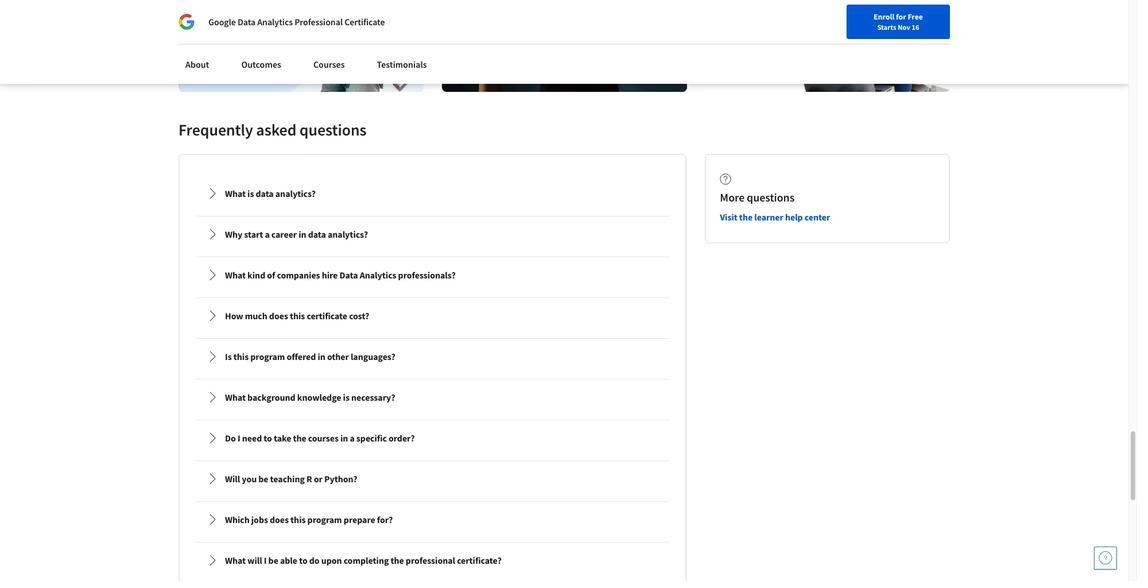 Task type: locate. For each thing, give the bounding box(es) containing it.
None search field
[[164, 30, 439, 53]]

in left "other"
[[318, 351, 326, 363]]

1 horizontal spatial analytics
[[360, 270, 397, 281]]

asked
[[256, 120, 297, 140]]

will you be teaching r or python?
[[225, 474, 358, 485]]

data inside dropdown button
[[256, 188, 274, 200]]

1 vertical spatial the
[[293, 433, 307, 444]]

1 horizontal spatial the
[[391, 555, 404, 567]]

is left necessary?
[[343, 392, 350, 403]]

a inside 'dropdown button'
[[265, 229, 270, 240]]

what left background
[[225, 392, 246, 403]]

outcomes link
[[235, 52, 288, 77]]

2 horizontal spatial the
[[740, 212, 753, 223]]

1 horizontal spatial for
[[248, 6, 260, 17]]

be
[[259, 474, 269, 485], [269, 555, 279, 567]]

1 vertical spatial be
[[269, 555, 279, 567]]

in inside 'dropdown button'
[[299, 229, 306, 240]]

i
[[238, 433, 240, 444], [264, 555, 267, 567]]

testimonials link
[[370, 52, 434, 77]]

what will i be able to do upon completing the professional certificate?
[[225, 555, 502, 567]]

do
[[225, 433, 236, 444]]

0 vertical spatial analytics?
[[276, 188, 316, 200]]

data right hire
[[340, 270, 358, 281]]

kind
[[248, 270, 266, 281]]

i right do
[[238, 433, 240, 444]]

1 vertical spatial in
[[318, 351, 326, 363]]

in for data
[[299, 229, 306, 240]]

1 vertical spatial a
[[350, 433, 355, 444]]

1 vertical spatial questions
[[747, 190, 795, 205]]

0 horizontal spatial analytics?
[[276, 188, 316, 200]]

0 vertical spatial data
[[256, 188, 274, 200]]

for
[[170, 6, 183, 17], [248, 6, 260, 17]]

1 horizontal spatial questions
[[747, 190, 795, 205]]

outcomes
[[241, 59, 281, 70]]

the right visit
[[740, 212, 753, 223]]

1 vertical spatial i
[[264, 555, 267, 567]]

for
[[897, 11, 907, 22]]

does right jobs
[[270, 514, 289, 526]]

does
[[269, 310, 288, 322], [270, 514, 289, 526]]

0 horizontal spatial i
[[238, 433, 240, 444]]

a
[[265, 229, 270, 240], [350, 433, 355, 444]]

analytics left professional
[[257, 16, 293, 28]]

career
[[272, 229, 297, 240]]

learner
[[755, 212, 784, 223]]

universities
[[184, 6, 229, 17]]

0 horizontal spatial in
[[299, 229, 306, 240]]

16
[[912, 22, 920, 32]]

1 vertical spatial data
[[308, 229, 326, 240]]

list
[[194, 174, 672, 581]]

4 what from the top
[[225, 555, 246, 567]]

find
[[810, 36, 825, 47]]

what left kind
[[225, 270, 246, 281]]

1 horizontal spatial data
[[308, 229, 326, 240]]

1 horizontal spatial i
[[264, 555, 267, 567]]

2 vertical spatial this
[[291, 514, 306, 526]]

2 what from the top
[[225, 270, 246, 281]]

i right will
[[264, 555, 267, 567]]

analytics? up the what kind of companies hire data analytics professionals?
[[328, 229, 368, 240]]

to
[[264, 433, 272, 444], [299, 555, 308, 567]]

1 horizontal spatial data
[[340, 270, 358, 281]]

certificate
[[345, 16, 385, 28]]

this for much
[[290, 310, 305, 322]]

help
[[786, 212, 803, 223]]

upon
[[321, 555, 342, 567]]

is inside dropdown button
[[248, 188, 254, 200]]

a right "start"
[[265, 229, 270, 240]]

how
[[225, 310, 243, 322]]

0 vertical spatial does
[[269, 310, 288, 322]]

0 horizontal spatial program
[[251, 351, 285, 363]]

to inside dropdown button
[[299, 555, 308, 567]]

analytics
[[257, 16, 293, 28], [360, 270, 397, 281]]

0 vertical spatial analytics
[[257, 16, 293, 28]]

the
[[740, 212, 753, 223], [293, 433, 307, 444], [391, 555, 404, 567]]

google image
[[179, 14, 195, 30]]

prepare
[[344, 514, 375, 526]]

more
[[720, 190, 745, 205]]

does right much
[[269, 310, 288, 322]]

1 for from the left
[[170, 6, 183, 17]]

0 vertical spatial data
[[238, 16, 256, 28]]

cost?
[[349, 310, 369, 322]]

0 vertical spatial the
[[740, 212, 753, 223]]

i inside do i need to take the courses in a specific order? dropdown button
[[238, 433, 240, 444]]

will
[[225, 474, 240, 485]]

data right the google
[[238, 16, 256, 28]]

for right the google
[[248, 6, 260, 17]]

0 horizontal spatial a
[[265, 229, 270, 240]]

0 horizontal spatial questions
[[300, 120, 367, 140]]

nov
[[898, 22, 911, 32]]

data up "start"
[[256, 188, 274, 200]]

to left do
[[299, 555, 308, 567]]

0 vertical spatial questions
[[300, 120, 367, 140]]

questions right asked
[[300, 120, 367, 140]]

analytics? up why start a career in data analytics?
[[276, 188, 316, 200]]

program
[[251, 351, 285, 363], [308, 514, 342, 526]]

in right the courses
[[341, 433, 348, 444]]

professional
[[406, 555, 456, 567]]

what is data analytics?
[[225, 188, 316, 200]]

what left will
[[225, 555, 246, 567]]

is up "start"
[[248, 188, 254, 200]]

data right career
[[308, 229, 326, 240]]

in
[[299, 229, 306, 240], [318, 351, 326, 363], [341, 433, 348, 444]]

other
[[327, 351, 349, 363]]

courses link
[[307, 52, 352, 77]]

what background knowledge is necessary? button
[[198, 382, 668, 414]]

1 horizontal spatial program
[[308, 514, 342, 526]]

will you be teaching r or python? button
[[198, 463, 668, 495]]

the right completing
[[391, 555, 404, 567]]

the right take
[[293, 433, 307, 444]]

0 horizontal spatial for
[[170, 6, 183, 17]]

this left certificate
[[290, 310, 305, 322]]

courses
[[308, 433, 339, 444]]

list containing what is data analytics?
[[194, 174, 672, 581]]

analytics? inside 'dropdown button'
[[328, 229, 368, 240]]

be left "able" at the left of page
[[269, 555, 279, 567]]

2 vertical spatial the
[[391, 555, 404, 567]]

0 vertical spatial i
[[238, 433, 240, 444]]

analytics?
[[276, 188, 316, 200], [328, 229, 368, 240]]

0 vertical spatial program
[[251, 351, 285, 363]]

companies
[[277, 270, 320, 281]]

much
[[245, 310, 268, 322]]

1 vertical spatial to
[[299, 555, 308, 567]]

what for what background knowledge is necessary?
[[225, 392, 246, 403]]

for link
[[243, 0, 319, 23]]

0 vertical spatial is
[[248, 188, 254, 200]]

1 vertical spatial analytics?
[[328, 229, 368, 240]]

1 horizontal spatial a
[[350, 433, 355, 444]]

google data analytics professional certificate
[[209, 16, 385, 28]]

0 horizontal spatial is
[[248, 188, 254, 200]]

program left offered
[[251, 351, 285, 363]]

specific
[[357, 433, 387, 444]]

0 vertical spatial a
[[265, 229, 270, 240]]

1 vertical spatial data
[[340, 270, 358, 281]]

for for for
[[248, 6, 260, 17]]

2 vertical spatial in
[[341, 433, 348, 444]]

1 what from the top
[[225, 188, 246, 200]]

0 horizontal spatial data
[[238, 16, 256, 28]]

0 vertical spatial this
[[290, 310, 305, 322]]

1 vertical spatial does
[[270, 514, 289, 526]]

1 horizontal spatial analytics?
[[328, 229, 368, 240]]

0 vertical spatial to
[[264, 433, 272, 444]]

is
[[248, 188, 254, 200], [343, 392, 350, 403]]

data
[[256, 188, 274, 200], [308, 229, 326, 240]]

knowledge
[[297, 392, 342, 403]]

2 for from the left
[[248, 6, 260, 17]]

jobs
[[251, 514, 268, 526]]

be right 'you'
[[259, 474, 269, 485]]

0 vertical spatial be
[[259, 474, 269, 485]]

to left take
[[264, 433, 272, 444]]

3 what from the top
[[225, 392, 246, 403]]

more questions
[[720, 190, 795, 205]]

this right is
[[234, 351, 249, 363]]

certificate?
[[457, 555, 502, 567]]

background
[[248, 392, 296, 403]]

0 horizontal spatial to
[[264, 433, 272, 444]]

analytics up cost? on the bottom left of the page
[[360, 270, 397, 281]]

enroll for free starts nov 16
[[874, 11, 924, 32]]

questions up "learner"
[[747, 190, 795, 205]]

1 horizontal spatial to
[[299, 555, 308, 567]]

1 horizontal spatial in
[[318, 351, 326, 363]]

data
[[238, 16, 256, 28], [340, 270, 358, 281]]

1 vertical spatial is
[[343, 392, 350, 403]]

0 vertical spatial in
[[299, 229, 306, 240]]

google
[[209, 16, 236, 28]]

be inside dropdown button
[[259, 474, 269, 485]]

r
[[307, 474, 312, 485]]

0 horizontal spatial data
[[256, 188, 274, 200]]

0 horizontal spatial analytics
[[257, 16, 293, 28]]

a left specific
[[350, 433, 355, 444]]

python?
[[325, 474, 358, 485]]

visit the learner help center
[[720, 212, 831, 223]]

or
[[314, 474, 323, 485]]

in right career
[[299, 229, 306, 240]]

1 horizontal spatial is
[[343, 392, 350, 403]]

certificate
[[307, 310, 348, 322]]

how much does this certificate cost?
[[225, 310, 369, 322]]

be inside dropdown button
[[269, 555, 279, 567]]

0 horizontal spatial the
[[293, 433, 307, 444]]

this right jobs
[[291, 514, 306, 526]]

do
[[309, 555, 320, 567]]

for left universities
[[170, 6, 183, 17]]

center
[[805, 212, 831, 223]]

what up why
[[225, 188, 246, 200]]

program left prepare
[[308, 514, 342, 526]]

why start a career in data analytics?
[[225, 229, 368, 240]]

what kind of companies hire data analytics professionals? button
[[198, 259, 668, 291]]

1 vertical spatial analytics
[[360, 270, 397, 281]]

the inside dropdown button
[[293, 433, 307, 444]]



Task type: vqa. For each thing, say whether or not it's contained in the screenshot.
first hours from the bottom of the page
no



Task type: describe. For each thing, give the bounding box(es) containing it.
what is data analytics? button
[[198, 178, 668, 210]]

enroll
[[874, 11, 895, 22]]

what will i be able to do upon completing the professional certificate? button
[[198, 545, 668, 577]]

does for jobs
[[270, 514, 289, 526]]

you
[[242, 474, 257, 485]]

of
[[267, 270, 275, 281]]

starts
[[878, 22, 897, 32]]

career
[[860, 36, 882, 47]]

offered
[[287, 351, 316, 363]]

frequently asked questions
[[179, 120, 367, 140]]

which
[[225, 514, 250, 526]]

is inside dropdown button
[[343, 392, 350, 403]]

professional
[[295, 16, 343, 28]]

visit the learner help center link
[[720, 212, 831, 223]]

analytics? inside dropdown button
[[276, 188, 316, 200]]

find your new career link
[[805, 34, 888, 49]]

free
[[908, 11, 924, 22]]

what background knowledge is necessary?
[[225, 392, 396, 403]]

1 vertical spatial this
[[234, 351, 249, 363]]

why
[[225, 229, 243, 240]]

languages?
[[351, 351, 396, 363]]

do i need to take the courses in a specific order? button
[[198, 422, 668, 455]]

analytics inside what kind of companies hire data analytics professionals? dropdown button
[[360, 270, 397, 281]]

data inside what kind of companies hire data analytics professionals? dropdown button
[[340, 270, 358, 281]]

teaching
[[270, 474, 305, 485]]

to inside dropdown button
[[264, 433, 272, 444]]

what kind of companies hire data analytics professionals?
[[225, 270, 456, 281]]

start
[[244, 229, 263, 240]]

take
[[274, 433, 291, 444]]

find your new career
[[810, 36, 882, 47]]

how much does this certificate cost? button
[[198, 300, 668, 332]]

banner navigation
[[9, 0, 323, 32]]

is this program offered in other languages? button
[[198, 341, 668, 373]]

1 vertical spatial program
[[308, 514, 342, 526]]

your
[[827, 36, 842, 47]]

about link
[[179, 52, 216, 77]]

what for what will i be able to do upon completing the professional certificate?
[[225, 555, 246, 567]]

need
[[242, 433, 262, 444]]

frequently
[[179, 120, 253, 140]]

do i need to take the courses in a specific order?
[[225, 433, 415, 444]]

testimonials
[[377, 59, 427, 70]]

professionals?
[[398, 270, 456, 281]]

new
[[844, 36, 859, 47]]

why start a career in data analytics? button
[[198, 218, 668, 251]]

for universities
[[170, 6, 229, 17]]

2 horizontal spatial in
[[341, 433, 348, 444]]

is
[[225, 351, 232, 363]]

for for for universities
[[170, 6, 183, 17]]

will
[[248, 555, 262, 567]]

this for jobs
[[291, 514, 306, 526]]

data inside 'dropdown button'
[[308, 229, 326, 240]]

i inside what will i be able to do upon completing the professional certificate? dropdown button
[[264, 555, 267, 567]]

english
[[909, 36, 937, 47]]

english button
[[888, 23, 958, 60]]

a inside dropdown button
[[350, 433, 355, 444]]

the inside dropdown button
[[391, 555, 404, 567]]

about
[[186, 59, 209, 70]]

what for what kind of companies hire data analytics professionals?
[[225, 270, 246, 281]]

completing
[[344, 555, 389, 567]]

visit
[[720, 212, 738, 223]]

necessary?
[[352, 392, 396, 403]]

is this program offered in other languages?
[[225, 351, 396, 363]]

able
[[280, 555, 298, 567]]

which jobs does this program prepare for? button
[[198, 504, 668, 536]]

order?
[[389, 433, 415, 444]]

help center image
[[1099, 551, 1113, 565]]

for?
[[377, 514, 393, 526]]

which jobs does this program prepare for?
[[225, 514, 393, 526]]

in for other
[[318, 351, 326, 363]]

courses
[[314, 59, 345, 70]]

what for what is data analytics?
[[225, 188, 246, 200]]

does for much
[[269, 310, 288, 322]]

hire
[[322, 270, 338, 281]]



